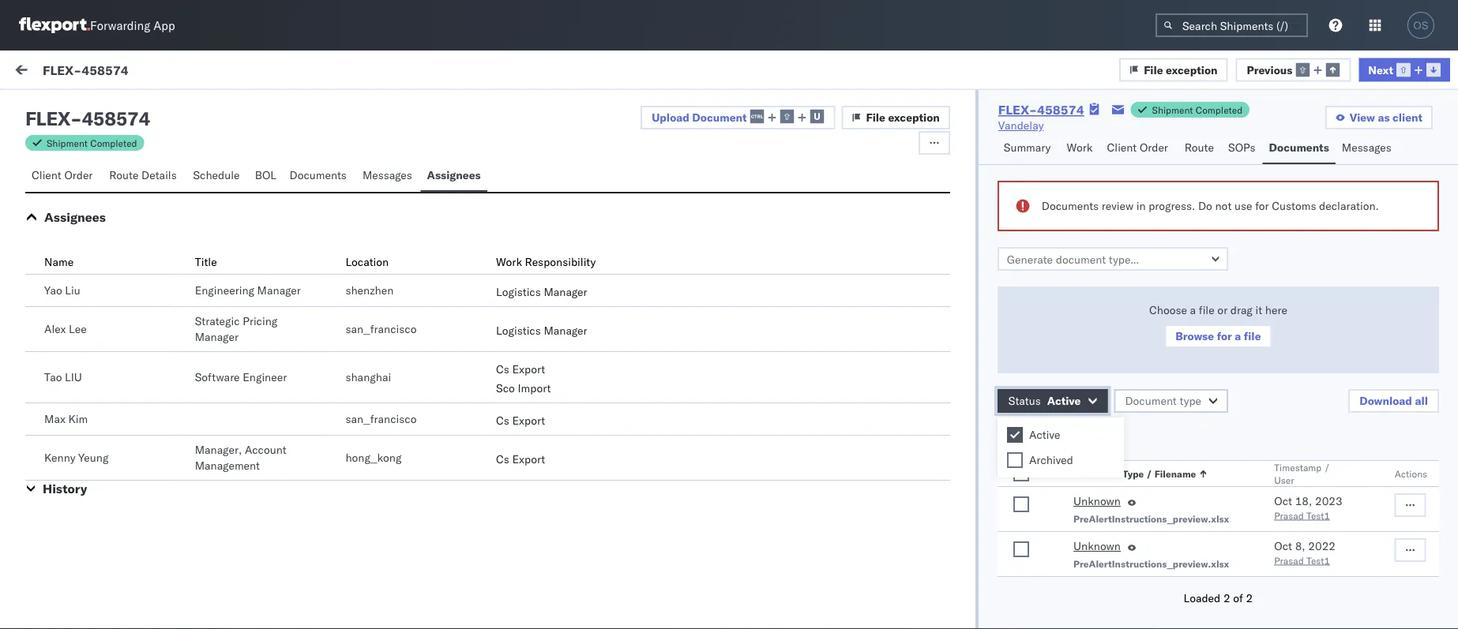 Task type: locate. For each thing, give the bounding box(es) containing it.
/ right timestamp
[[1325, 462, 1331, 474]]

alex
[[44, 322, 66, 336]]

0 horizontal spatial messages
[[363, 168, 412, 182]]

1 cs export from the top
[[496, 414, 545, 428]]

20, left 12:36
[[519, 184, 536, 198]]

test1 for 2022
[[1307, 555, 1331, 567]]

0 vertical spatial prasad
[[1275, 510, 1305, 522]]

flex-458574 down forwarding app link
[[43, 62, 129, 78]]

1 oct from the top
[[1275, 495, 1293, 509]]

4 resize handle column header from the left
[[1430, 132, 1449, 630]]

shipment up related
[[1153, 104, 1194, 116]]

1 vertical spatial work
[[1067, 141, 1093, 155]]

client right the work button
[[1108, 141, 1137, 155]]

logistics manager
[[496, 285, 588, 299], [496, 324, 588, 338]]

test1 down "2022"
[[1307, 555, 1331, 567]]

1 vertical spatial completed
[[90, 137, 137, 149]]

documents button right bol
[[283, 161, 356, 192]]

0 vertical spatial cs export
[[496, 414, 545, 428]]

1 export from the top
[[513, 363, 545, 377]]

for
[[1256, 199, 1270, 213], [1218, 330, 1233, 343]]

ttt up yao
[[47, 269, 60, 283]]

test right yeung
[[112, 456, 133, 469]]

1 vertical spatial test1
[[1307, 555, 1331, 567]]

a inside button
[[1235, 330, 1242, 343]]

1 am from the top
[[607, 184, 624, 198]]

0 vertical spatial route
[[1185, 141, 1215, 155]]

import work button
[[111, 51, 186, 93]]

8, left 6:38
[[519, 611, 529, 624]]

/ inside 'button'
[[1147, 468, 1153, 480]]

0 vertical spatial 8,
[[1296, 540, 1306, 554]]

logistics up cs export sco import
[[496, 324, 541, 338]]

pst
[[627, 184, 646, 198], [627, 255, 646, 269], [627, 326, 646, 340], [619, 397, 639, 411], [619, 468, 639, 482], [612, 611, 632, 624]]

work right summary button
[[1067, 141, 1093, 155]]

route details button
[[103, 161, 187, 192]]

related work item/shipment
[[1137, 137, 1260, 149]]

1 cs from the top
[[496, 363, 510, 377]]

manager
[[257, 284, 301, 298], [544, 285, 588, 299], [544, 324, 588, 338], [195, 330, 239, 344]]

0 vertical spatial z
[[57, 173, 61, 183]]

0 horizontal spatial shipment completed
[[47, 137, 137, 149]]

oct for oct 18, 2023
[[1275, 495, 1293, 509]]

client
[[1108, 141, 1137, 155], [32, 168, 61, 182]]

∙
[[1077, 430, 1084, 444]]

order for right client order button
[[1140, 141, 1169, 155]]

for right 'use'
[[1256, 199, 1270, 213]]

completed down flex - 458574
[[90, 137, 137, 149]]

oct inside oct 8, 2022 prasad test1
[[1275, 540, 1293, 554]]

account
[[245, 443, 287, 457]]

1 resize handle column header from the left
[[470, 132, 489, 630]]

1 vertical spatial document
[[1126, 394, 1177, 408]]

jason- down the message at the top left of the page
[[77, 171, 112, 185]]

flex- 458574 up choose
[[1137, 255, 1211, 269]]

0 horizontal spatial messages button
[[356, 161, 421, 192]]

1 horizontal spatial 2
[[1224, 592, 1231, 606]]

for down 'or'
[[1218, 330, 1233, 343]]

2 logistics from the top
[[496, 324, 541, 338]]

2 horizontal spatial document
[[1126, 394, 1177, 408]]

0 horizontal spatial 8,
[[519, 611, 529, 624]]

unknown link for oct 18, 2023
[[1074, 494, 1121, 513]]

6:38
[[566, 611, 590, 624]]

2 unknown from the top
[[1074, 540, 1121, 554]]

uploaded
[[998, 430, 1049, 444]]

documents left review
[[1042, 199, 1099, 213]]

1 dec from the top
[[497, 184, 516, 198]]

2 vertical spatial export
[[513, 453, 545, 467]]

0 horizontal spatial for
[[1218, 330, 1233, 343]]

2 oct from the top
[[1275, 540, 1293, 554]]

type
[[1123, 468, 1145, 480]]

prasad down oct 18, 2023 prasad test1
[[1275, 555, 1305, 567]]

jason-test zhao right kenny
[[77, 456, 160, 469]]

1 horizontal spatial shipment
[[1153, 104, 1194, 116]]

1 horizontal spatial client order
[[1108, 141, 1169, 155]]

0 vertical spatial prealertinstructions_preview.xlsx
[[1074, 513, 1230, 525]]

details
[[142, 168, 177, 182]]

prealertinstructions_preview.xlsx for oct 18, 2023
[[1074, 513, 1230, 525]]

1 vertical spatial for
[[1218, 330, 1233, 343]]

z
[[57, 173, 61, 183], [57, 386, 61, 396], [57, 457, 61, 467]]

0 vertical spatial ttt
[[47, 198, 60, 212]]

0 horizontal spatial document
[[693, 110, 747, 124]]

2023
[[1316, 495, 1343, 509]]

3 export from the top
[[513, 453, 545, 467]]

work right related
[[1173, 137, 1193, 149]]

prasad for 8,
[[1275, 555, 1305, 567]]

flex-458574 up vandelay
[[999, 102, 1085, 118]]

8, left "2022"
[[1296, 540, 1306, 554]]

type
[[1180, 394, 1202, 408]]

route for route
[[1185, 141, 1215, 155]]

1 vertical spatial work
[[1173, 137, 1193, 149]]

prasad inside oct 8, 2022 prasad test1
[[1275, 555, 1305, 567]]

8, for oct
[[1296, 540, 1306, 554]]

oct for oct 8, 2022
[[1275, 540, 1293, 554]]

active up the 'files'
[[1048, 394, 1081, 408]]

work up internal (0)
[[153, 65, 179, 79]]

None checkbox
[[1008, 428, 1023, 443], [1014, 466, 1030, 482], [1014, 497, 1030, 513], [1014, 542, 1030, 558], [1008, 428, 1023, 443], [1014, 466, 1030, 482], [1014, 497, 1030, 513], [1014, 542, 1030, 558]]

8, for dec
[[519, 611, 529, 624]]

oct
[[1275, 495, 1293, 509], [1275, 540, 1293, 554]]

work left responsibility
[[496, 255, 522, 269]]

1 jason-test zhao from the top
[[77, 171, 160, 185]]

2 test1 from the top
[[1307, 555, 1331, 567]]

test
[[112, 171, 133, 185], [112, 313, 133, 327], [112, 384, 133, 398], [112, 456, 133, 469]]

2 for of
[[1247, 592, 1254, 606]]

3 dec from the top
[[497, 326, 516, 340]]

shipment down flex
[[47, 137, 88, 149]]

document type / filename
[[1074, 468, 1197, 480]]

choose
[[1150, 303, 1188, 317]]

1 vertical spatial messages
[[363, 168, 412, 182]]

1 horizontal spatial assignees
[[427, 168, 481, 182]]

2 (0) from the left
[[148, 100, 168, 114]]

8, inside oct 8, 2022 prasad test1
[[1296, 540, 1306, 554]]

shipment completed up related work item/shipment
[[1153, 104, 1243, 116]]

0 vertical spatial completed
[[1196, 104, 1243, 116]]

test1 down 2023
[[1307, 510, 1331, 522]]

software
[[195, 371, 240, 384]]

5 dec from the top
[[497, 468, 516, 482]]

route left sops at the top of page
[[1185, 141, 1215, 155]]

1 horizontal spatial 8,
[[1296, 540, 1306, 554]]

1 vertical spatial dec 17, 2026, 6:47 pm pst
[[497, 468, 639, 482]]

1 vertical spatial a
[[1235, 330, 1242, 343]]

document right upload
[[693, 110, 747, 124]]

1 horizontal spatial import
[[518, 382, 551, 396]]

documents right the bol button
[[290, 168, 347, 182]]

liu
[[65, 284, 80, 298]]

0 horizontal spatial client order button
[[25, 161, 103, 192]]

internal
[[106, 100, 145, 114]]

0 vertical spatial import
[[117, 65, 150, 79]]

12:33
[[573, 326, 604, 340]]

1 vertical spatial client order
[[32, 168, 93, 182]]

3 20, from the top
[[519, 326, 536, 340]]

0 vertical spatial test1
[[1307, 510, 1331, 522]]

am
[[607, 184, 624, 198], [607, 255, 624, 269], [607, 326, 624, 340]]

2 prealertinstructions_preview.xlsx from the top
[[1074, 558, 1230, 570]]

test down kenny
[[47, 483, 67, 497]]

1 vertical spatial exception
[[889, 111, 940, 124]]

uploaded files ∙ 2
[[998, 430, 1094, 444]]

test1 inside oct 18, 2023 prasad test1
[[1307, 510, 1331, 522]]

2 j from the top
[[54, 315, 57, 325]]

client order button
[[1101, 134, 1179, 164], [25, 161, 103, 192]]

client down the message at the top left of the page
[[32, 168, 61, 182]]

1 z from the top
[[57, 173, 61, 183]]

test
[[47, 341, 67, 354], [47, 412, 67, 426], [47, 483, 67, 497]]

0 horizontal spatial 2
[[1087, 430, 1094, 444]]

a right choose
[[1191, 303, 1197, 317]]

status
[[1009, 394, 1041, 408]]

flex- 458574 down document type button
[[1137, 468, 1211, 482]]

engineering manager
[[195, 284, 301, 298]]

browse for a file
[[1176, 330, 1262, 343]]

import inside button
[[117, 65, 150, 79]]

3 j z from the top
[[54, 457, 61, 467]]

file exception button
[[1120, 58, 1229, 82], [1120, 58, 1229, 82], [842, 106, 951, 130], [842, 106, 951, 130]]

3 test from the top
[[47, 483, 67, 497]]

user
[[1275, 475, 1295, 486]]

file left 'or'
[[1199, 303, 1215, 317]]

1 prealertinstructions_preview.xlsx from the top
[[1074, 513, 1230, 525]]

document left the type
[[1126, 394, 1177, 408]]

j down the tao
[[54, 386, 57, 396]]

flex- inside button
[[1137, 539, 1170, 553]]

alex lee
[[44, 322, 87, 336]]

1 vertical spatial unknown link
[[1074, 539, 1121, 558]]

2 z from the top
[[57, 386, 61, 396]]

2 j z from the top
[[54, 386, 61, 396]]

1 (0) from the left
[[70, 100, 90, 114]]

route left details
[[109, 168, 139, 182]]

client order down the message at the top left of the page
[[32, 168, 93, 182]]

zhao left 'software'
[[136, 384, 160, 398]]

Search Shipments (/) text field
[[1156, 13, 1309, 37]]

3 am from the top
[[607, 326, 624, 340]]

1 vertical spatial san_francisco
[[346, 413, 417, 426]]

messages
[[1343, 141, 1392, 155], [363, 168, 412, 182]]

1 horizontal spatial route
[[1185, 141, 1215, 155]]

1 jason- from the top
[[77, 171, 112, 185]]

j down the message at the top left of the page
[[54, 173, 57, 183]]

1 test from the top
[[47, 341, 67, 354]]

j left lee
[[54, 315, 57, 325]]

ttt
[[47, 198, 60, 212], [47, 269, 60, 283]]

manager down responsibility
[[544, 285, 588, 299]]

0 vertical spatial oct
[[1275, 495, 1293, 509]]

shipment completed down flex - 458574
[[47, 137, 137, 149]]

download
[[1360, 394, 1413, 408]]

2 right of
[[1247, 592, 1254, 606]]

1 vertical spatial assignees
[[44, 209, 106, 225]]

(0) right the internal
[[148, 100, 168, 114]]

0 vertical spatial shipment completed
[[1153, 104, 1243, 116]]

flex- 458574 up progress.
[[1137, 184, 1211, 198]]

browse
[[1176, 330, 1215, 343]]

shipment completed
[[1153, 104, 1243, 116], [47, 137, 137, 149]]

unknown
[[1074, 495, 1121, 509], [1074, 540, 1121, 554]]

strategic
[[195, 315, 240, 328]]

shipment
[[1153, 104, 1194, 116], [47, 137, 88, 149]]

flex- 458574
[[1137, 184, 1211, 198], [1137, 255, 1211, 269], [1137, 326, 1211, 340], [1137, 397, 1211, 411], [1137, 468, 1211, 482]]

1 horizontal spatial order
[[1140, 141, 1169, 155]]

unknown for oct 18, 2023
[[1074, 495, 1121, 509]]

1 flex- 458574 from the top
[[1137, 184, 1211, 198]]

0 horizontal spatial (0)
[[70, 100, 90, 114]]

j z down the tao
[[54, 386, 61, 396]]

jason-test zhao
[[77, 171, 160, 185], [77, 313, 160, 327], [77, 384, 160, 398], [77, 456, 160, 469]]

1 ttt from the top
[[47, 198, 60, 212]]

1 vertical spatial unknown
[[1074, 540, 1121, 554]]

a
[[1191, 303, 1197, 317], [1235, 330, 1242, 343]]

prasad down 18,
[[1275, 510, 1305, 522]]

test right lee
[[112, 313, 133, 327]]

prasad inside oct 18, 2023 prasad test1
[[1275, 510, 1305, 522]]

1 vertical spatial order
[[64, 168, 93, 182]]

458574 down choose
[[1170, 326, 1211, 340]]

20, left the 12:35
[[519, 255, 536, 269]]

1 unknown link from the top
[[1074, 494, 1121, 513]]

item/shipment
[[1196, 137, 1260, 149]]

1 vertical spatial export
[[513, 414, 545, 428]]

flexport. image
[[19, 17, 90, 33]]

3 resize handle column header from the left
[[1110, 132, 1129, 630]]

cs export sco import
[[496, 363, 551, 396]]

1 horizontal spatial file exception
[[1144, 63, 1218, 76]]

1 20, from the top
[[519, 184, 536, 198]]

1 horizontal spatial messages
[[1343, 141, 1392, 155]]

1 horizontal spatial file
[[1245, 330, 1262, 343]]

458574 up the message at the top left of the page
[[82, 107, 150, 130]]

2 prasad from the top
[[1275, 555, 1305, 567]]

document inside document type button
[[1126, 394, 1177, 408]]

(0)
[[70, 100, 90, 114], [148, 100, 168, 114]]

engineering
[[195, 284, 254, 298]]

0 vertical spatial 6:47
[[573, 397, 597, 411]]

3 cs from the top
[[496, 453, 510, 467]]

previous button
[[1236, 58, 1352, 82]]

3 zhao from the top
[[136, 384, 160, 398]]

document inside document type / filename 'button'
[[1074, 468, 1121, 480]]

client order button up in
[[1101, 134, 1179, 164]]

1 prasad from the top
[[1275, 510, 1305, 522]]

flex- 458574 up filename at right
[[1137, 397, 1211, 411]]

0 vertical spatial 20,
[[519, 184, 536, 198]]

yeung
[[78, 451, 109, 465]]

progress.
[[1149, 199, 1196, 213]]

1 horizontal spatial work
[[1173, 137, 1193, 149]]

flex-458574
[[43, 62, 129, 78], [999, 102, 1085, 118]]

unknown link
[[1074, 494, 1121, 513], [1074, 539, 1121, 558]]

order down the message at the top left of the page
[[64, 168, 93, 182]]

test down alex on the bottom left of the page
[[47, 341, 67, 354]]

filename
[[1155, 468, 1197, 480]]

am right 12:36
[[607, 184, 624, 198]]

z down the message at the top left of the page
[[57, 173, 61, 183]]

route for route details
[[109, 168, 139, 182]]

0 vertical spatial file
[[1199, 303, 1215, 317]]

1 vertical spatial 17,
[[519, 468, 536, 482]]

jason-test zhao up msg
[[77, 313, 160, 327]]

route button
[[1179, 134, 1223, 164]]

0 vertical spatial file exception
[[1144, 63, 1218, 76]]

j z down the message at the top left of the page
[[54, 173, 61, 183]]

458574 up choose
[[1170, 255, 1211, 269]]

am right the 12:35
[[607, 255, 624, 269]]

Generate document type... text field
[[998, 247, 1229, 271]]

0 vertical spatial document
[[693, 110, 747, 124]]

1 horizontal spatial file
[[1144, 63, 1164, 76]]

import up internal (0)
[[117, 65, 150, 79]]

1 vertical spatial documents
[[290, 168, 347, 182]]

1 j from the top
[[54, 173, 57, 183]]

document inside upload document button
[[693, 110, 747, 124]]

1 horizontal spatial client order button
[[1101, 134, 1179, 164]]

messages for messages button to the left
[[363, 168, 412, 182]]

resize handle column header for related work item/shipment
[[1430, 132, 1449, 630]]

flex-
[[43, 62, 82, 78], [999, 102, 1038, 118], [1137, 184, 1170, 198], [1137, 255, 1170, 269], [1137, 326, 1170, 340], [1137, 397, 1170, 411], [1137, 468, 1170, 482], [1137, 539, 1170, 553], [1137, 611, 1170, 624]]

zhao left strategic
[[136, 313, 160, 327]]

completed up item/shipment
[[1196, 104, 1243, 116]]

1 test1 from the top
[[1307, 510, 1331, 522]]

jason-test zhao down the message at the top left of the page
[[77, 171, 160, 185]]

assignees button
[[421, 161, 487, 192], [44, 209, 106, 225]]

3 j from the top
[[54, 386, 57, 396]]

test1 inside oct 8, 2022 prasad test1
[[1307, 555, 1331, 567]]

2 dec 17, 2026, 6:47 pm pst from the top
[[497, 468, 639, 482]]

2 vertical spatial 20,
[[519, 326, 536, 340]]

jason- up msg
[[77, 313, 112, 327]]

0 horizontal spatial /
[[1147, 468, 1153, 480]]

2 export from the top
[[513, 414, 545, 428]]

0 vertical spatial client order
[[1108, 141, 1169, 155]]

manager down strategic
[[195, 330, 239, 344]]

0 horizontal spatial client
[[32, 168, 61, 182]]

2 horizontal spatial 2
[[1247, 592, 1254, 606]]

jason- right kenny
[[77, 456, 112, 469]]

4 jason-test zhao from the top
[[77, 456, 160, 469]]

0 vertical spatial am
[[607, 184, 624, 198]]

2 horizontal spatial work
[[1067, 141, 1093, 155]]

documents right sops 'button'
[[1270, 141, 1330, 155]]

or
[[1218, 303, 1228, 317]]

0 vertical spatial active
[[1048, 394, 1081, 408]]

0 vertical spatial logistics manager
[[496, 285, 588, 299]]

test left details
[[112, 171, 133, 185]]

client order right the work button
[[1108, 141, 1169, 155]]

ttt up name
[[47, 198, 60, 212]]

oct inside oct 18, 2023 prasad test1
[[1275, 495, 1293, 509]]

20, for dec 20, 2026, 12:36 am pst
[[519, 184, 536, 198]]

0 horizontal spatial flex-458574
[[43, 62, 129, 78]]

1 vertical spatial j z
[[54, 386, 61, 396]]

unknown link for oct 8, 2022
[[1074, 539, 1121, 558]]

1 vertical spatial 8,
[[519, 611, 529, 624]]

1 vertical spatial z
[[57, 386, 61, 396]]

20,
[[519, 184, 536, 198], [519, 255, 536, 269], [519, 326, 536, 340]]

document left type
[[1074, 468, 1121, 480]]

2 20, from the top
[[519, 255, 536, 269]]

resize handle column header
[[470, 132, 489, 630], [790, 132, 809, 630], [1110, 132, 1129, 630], [1430, 132, 1449, 630]]

2 vertical spatial am
[[607, 326, 624, 340]]

20, up cs export sco import
[[519, 326, 536, 340]]

0 vertical spatial order
[[1140, 141, 1169, 155]]

jason-test zhao up kim
[[77, 384, 160, 398]]

12:35
[[573, 255, 604, 269]]

documents button right sops at the top of page
[[1263, 134, 1336, 164]]

dec 20, 2026, 12:35 am pst
[[497, 255, 646, 269]]

oct left 18,
[[1275, 495, 1293, 509]]

logistics down work responsibility
[[496, 285, 541, 299]]

3 z from the top
[[57, 457, 61, 467]]

0 horizontal spatial work
[[153, 65, 179, 79]]

4 test from the top
[[112, 456, 133, 469]]

route
[[1185, 141, 1215, 155], [109, 168, 139, 182]]

prealertinstructions_preview.xlsx up 'loaded'
[[1074, 558, 1230, 570]]

manager inside strategic pricing manager
[[195, 330, 239, 344]]

z up history button
[[57, 457, 61, 467]]

2 resize handle column header from the left
[[790, 132, 809, 630]]

management
[[195, 459, 260, 473]]

file down it
[[1245, 330, 1262, 343]]

flex-458574 link
[[999, 102, 1085, 118]]

2 cs export from the top
[[496, 453, 545, 467]]

dec 8, 2026, 6:38 pm pst
[[497, 611, 632, 624]]

0 vertical spatial unknown link
[[1074, 494, 1121, 513]]

kenny yeung
[[44, 451, 109, 465]]

17,
[[519, 397, 536, 411], [519, 468, 536, 482]]

2 ttt from the top
[[47, 269, 60, 283]]

logistics manager down work responsibility
[[496, 285, 588, 299]]

work for the work button
[[1067, 141, 1093, 155]]

0 vertical spatial messages
[[1343, 141, 1392, 155]]

import right sco
[[518, 382, 551, 396]]

2 am from the top
[[607, 255, 624, 269]]

zhao left schedule
[[136, 171, 160, 185]]

2 right ∙
[[1087, 430, 1094, 444]]

1 vertical spatial cs
[[496, 414, 510, 428]]

test right liu
[[112, 384, 133, 398]]

1 vertical spatial shipment
[[47, 137, 88, 149]]

0 horizontal spatial import
[[117, 65, 150, 79]]

1 unknown from the top
[[1074, 495, 1121, 509]]

a down drag
[[1235, 330, 1242, 343]]

work for work responsibility
[[496, 255, 522, 269]]

2 left of
[[1224, 592, 1231, 606]]

1 vertical spatial logistics
[[496, 324, 541, 338]]

summary button
[[998, 134, 1061, 164]]

active
[[1048, 394, 1081, 408], [1030, 428, 1061, 442]]

0 vertical spatial 17,
[[519, 397, 536, 411]]

max kim
[[44, 413, 88, 426]]

1 vertical spatial logistics manager
[[496, 324, 588, 338]]

am right 12:33
[[607, 326, 624, 340]]

2 vertical spatial test
[[47, 483, 67, 497]]

software engineer
[[195, 371, 287, 384]]

None checkbox
[[1008, 453, 1023, 469]]

logistics manager up cs export sco import
[[496, 324, 588, 338]]

tao liu
[[44, 371, 82, 384]]

0 horizontal spatial completed
[[90, 137, 137, 149]]

1 horizontal spatial (0)
[[148, 100, 168, 114]]

file inside button
[[1245, 330, 1262, 343]]

kenny
[[44, 451, 75, 465]]

view as client button
[[1326, 106, 1434, 130]]

j up history button
[[54, 457, 57, 467]]

2 unknown link from the top
[[1074, 539, 1121, 558]]

upload
[[652, 110, 690, 124]]

client for right client order button
[[1108, 141, 1137, 155]]

1 vertical spatial shipment completed
[[47, 137, 137, 149]]

0 vertical spatial flex-458574
[[43, 62, 129, 78]]

3 jason- from the top
[[77, 384, 112, 398]]

browse for a file button
[[1165, 325, 1273, 349]]

bol button
[[249, 161, 283, 192]]



Task type: describe. For each thing, give the bounding box(es) containing it.
schedule
[[193, 168, 240, 182]]

strategic pricing manager
[[195, 315, 278, 344]]

engineer
[[243, 371, 287, 384]]

2 jason- from the top
[[77, 313, 112, 327]]

cs inside cs export sco import
[[496, 363, 510, 377]]

import work
[[117, 65, 179, 79]]

1 vertical spatial active
[[1030, 428, 1061, 442]]

of
[[1234, 592, 1244, 606]]

history
[[43, 481, 87, 497]]

document type
[[1126, 394, 1202, 408]]

kim
[[68, 413, 88, 426]]

5 flex- 458574 from the top
[[1137, 468, 1211, 482]]

2 flex- 458574 from the top
[[1137, 255, 1211, 269]]

dec 20, 2026, 12:36 am pst
[[497, 184, 646, 198]]

here
[[1266, 303, 1288, 317]]

0 horizontal spatial a
[[1191, 303, 1197, 317]]

2 test from the top
[[112, 313, 133, 327]]

files
[[1052, 430, 1074, 444]]

upload document button
[[641, 106, 836, 130]]

in
[[1137, 199, 1146, 213]]

0 vertical spatial pm
[[600, 397, 616, 411]]

4 jason- from the top
[[77, 456, 112, 469]]

0 horizontal spatial documents button
[[283, 161, 356, 192]]

am for 12:33
[[607, 326, 624, 340]]

drag
[[1231, 303, 1253, 317]]

upload document
[[652, 110, 747, 124]]

order for left client order button
[[64, 168, 93, 182]]

flex
[[25, 107, 70, 130]]

document for document type
[[1126, 394, 1177, 408]]

0 vertical spatial work
[[153, 65, 179, 79]]

manager up cs export sco import
[[544, 324, 588, 338]]

import inside cs export sco import
[[518, 382, 551, 396]]

as
[[1379, 111, 1391, 124]]

0 horizontal spatial documents
[[290, 168, 347, 182]]

view
[[1350, 111, 1376, 124]]

4 flex- 458574 from the top
[[1137, 397, 1211, 411]]

2 17, from the top
[[519, 468, 536, 482]]

next
[[1369, 63, 1394, 76]]

flex- button
[[9, 511, 1449, 582]]

1 vertical spatial pm
[[600, 468, 616, 482]]

manager, account management
[[195, 443, 287, 473]]

status active
[[1009, 394, 1081, 408]]

ttt for dec 20, 2026, 12:35 am pst
[[47, 269, 60, 283]]

external (0)
[[25, 100, 90, 114]]

max
[[44, 413, 65, 426]]

ttt for dec 20, 2026, 12:36 am pst
[[47, 198, 60, 212]]

document for document type / filename
[[1074, 468, 1121, 480]]

458574 up the internal
[[82, 62, 129, 78]]

pricing
[[243, 315, 278, 328]]

4 dec from the top
[[497, 397, 516, 411]]

2 dec from the top
[[497, 255, 516, 269]]

sco
[[496, 382, 515, 396]]

6 dec from the top
[[497, 611, 516, 624]]

1 horizontal spatial documents button
[[1263, 134, 1336, 164]]

1 vertical spatial flex-458574
[[999, 102, 1085, 118]]

0 vertical spatial shipment
[[1153, 104, 1194, 116]]

0 vertical spatial documents
[[1270, 141, 1330, 155]]

customs
[[1273, 199, 1317, 213]]

3 flex- 458574 from the top
[[1137, 326, 1211, 340]]

2 6:47 from the top
[[573, 468, 597, 482]]

use
[[1235, 199, 1253, 213]]

lee
[[69, 322, 87, 336]]

os
[[1414, 19, 1429, 31]]

1 vertical spatial file
[[867, 111, 886, 124]]

not
[[1216, 199, 1232, 213]]

shanghai
[[346, 371, 391, 384]]

client
[[1393, 111, 1423, 124]]

20, for dec 20, 2026, 12:33 am pst
[[519, 326, 536, 340]]

2 zhao from the top
[[136, 313, 160, 327]]

manager up pricing
[[257, 284, 301, 298]]

messages for right messages button
[[1343, 141, 1392, 155]]

1 horizontal spatial completed
[[1196, 104, 1243, 116]]

458574 right type
[[1170, 468, 1211, 482]]

1 horizontal spatial documents
[[1042, 199, 1099, 213]]

0 horizontal spatial shipment
[[47, 137, 88, 149]]

it
[[1256, 303, 1263, 317]]

458574 up do at the top
[[1170, 184, 1211, 198]]

external (0) button
[[19, 93, 100, 124]]

1 san_francisco from the top
[[346, 322, 417, 336]]

1 horizontal spatial for
[[1256, 199, 1270, 213]]

next button
[[1360, 58, 1451, 82]]

flex - 458574
[[25, 107, 150, 130]]

1 j z from the top
[[54, 173, 61, 183]]

timestamp / user button
[[1272, 458, 1364, 487]]

0 horizontal spatial exception
[[889, 111, 940, 124]]

previous
[[1247, 63, 1293, 76]]

client for left client order button
[[32, 168, 61, 182]]

sops
[[1229, 141, 1256, 155]]

yao
[[44, 284, 62, 298]]

2 vertical spatial pm
[[593, 611, 610, 624]]

sops button
[[1223, 134, 1263, 164]]

shenzhen
[[346, 284, 394, 298]]

forwarding app link
[[19, 17, 175, 33]]

all
[[1416, 394, 1429, 408]]

resize handle column header for message
[[470, 132, 489, 630]]

3 test from the top
[[112, 384, 133, 398]]

my
[[16, 61, 41, 83]]

test1 for 2023
[[1307, 510, 1331, 522]]

liu
[[65, 371, 82, 384]]

declaration.
[[1320, 199, 1380, 213]]

4 zhao from the top
[[136, 456, 160, 469]]

os button
[[1404, 7, 1440, 43]]

4 j from the top
[[54, 457, 57, 467]]

resize handle column header for category
[[1110, 132, 1129, 630]]

oct 18, 2023 prasad test1
[[1275, 495, 1343, 522]]

archived
[[1030, 454, 1074, 467]]

history button
[[43, 481, 87, 497]]

schedule button
[[187, 161, 249, 192]]

2 test from the top
[[47, 412, 67, 426]]

2 cs from the top
[[496, 414, 510, 428]]

loaded
[[1184, 592, 1221, 606]]

work for related
[[1173, 137, 1193, 149]]

vandelay
[[999, 119, 1044, 132]]

2 san_francisco from the top
[[346, 413, 417, 426]]

2 logistics manager from the top
[[496, 324, 588, 338]]

2 for ∙
[[1087, 430, 1094, 444]]

timestamp
[[1275, 462, 1322, 474]]

458574 down browse
[[1170, 397, 1211, 411]]

download all
[[1360, 394, 1429, 408]]

document type / filename button
[[1071, 465, 1243, 480]]

export inside cs export sco import
[[513, 363, 545, 377]]

my work
[[16, 61, 86, 83]]

vandelay link
[[999, 118, 1044, 134]]

1 vertical spatial assignees button
[[44, 209, 106, 225]]

1 6:47 from the top
[[573, 397, 597, 411]]

2022
[[1309, 540, 1336, 554]]

1 logistics manager from the top
[[496, 285, 588, 299]]

1 horizontal spatial messages button
[[1336, 134, 1401, 164]]

1 dec 17, 2026, 6:47 pm pst from the top
[[497, 397, 639, 411]]

unknown for oct 8, 2022
[[1074, 540, 1121, 554]]

loaded 2 of 2
[[1184, 592, 1254, 606]]

message
[[49, 137, 87, 149]]

2 jason-test zhao from the top
[[77, 313, 160, 327]]

20, for dec 20, 2026, 12:35 am pst
[[519, 255, 536, 269]]

internal (0)
[[106, 100, 168, 114]]

1 test from the top
[[112, 171, 133, 185]]

0 horizontal spatial file exception
[[867, 111, 940, 124]]

name
[[44, 255, 74, 269]]

view as client
[[1350, 111, 1423, 124]]

1 zhao from the top
[[136, 171, 160, 185]]

responsibility
[[525, 255, 596, 269]]

12:36
[[573, 184, 604, 198]]

work for my
[[45, 61, 86, 83]]

work button
[[1061, 134, 1101, 164]]

0 vertical spatial file
[[1144, 63, 1164, 76]]

1 horizontal spatial shipment completed
[[1153, 104, 1243, 116]]

prasad for 18,
[[1275, 510, 1305, 522]]

title
[[195, 255, 217, 269]]

0 vertical spatial assignees button
[[421, 161, 487, 192]]

for inside button
[[1218, 330, 1233, 343]]

1 17, from the top
[[519, 397, 536, 411]]

3 jason-test zhao from the top
[[77, 384, 160, 398]]

(0) for external (0)
[[70, 100, 90, 114]]

1 horizontal spatial exception
[[1167, 63, 1218, 76]]

1 logistics from the top
[[496, 285, 541, 299]]

prealertinstructions_preview.xlsx for oct 8, 2022
[[1074, 558, 1230, 570]]

(0) for internal (0)
[[148, 100, 168, 114]]

0 vertical spatial assignees
[[427, 168, 481, 182]]

app
[[153, 18, 175, 33]]

/ inside timestamp / user
[[1325, 462, 1331, 474]]

forwarding
[[90, 18, 150, 33]]

hong_kong
[[346, 451, 402, 465]]

am for 12:35
[[607, 255, 624, 269]]

am for 12:36
[[607, 184, 624, 198]]

forwarding app
[[90, 18, 175, 33]]

458574 up vandelay
[[1038, 102, 1085, 118]]



Task type: vqa. For each thing, say whether or not it's contained in the screenshot.
bottom The Z
yes



